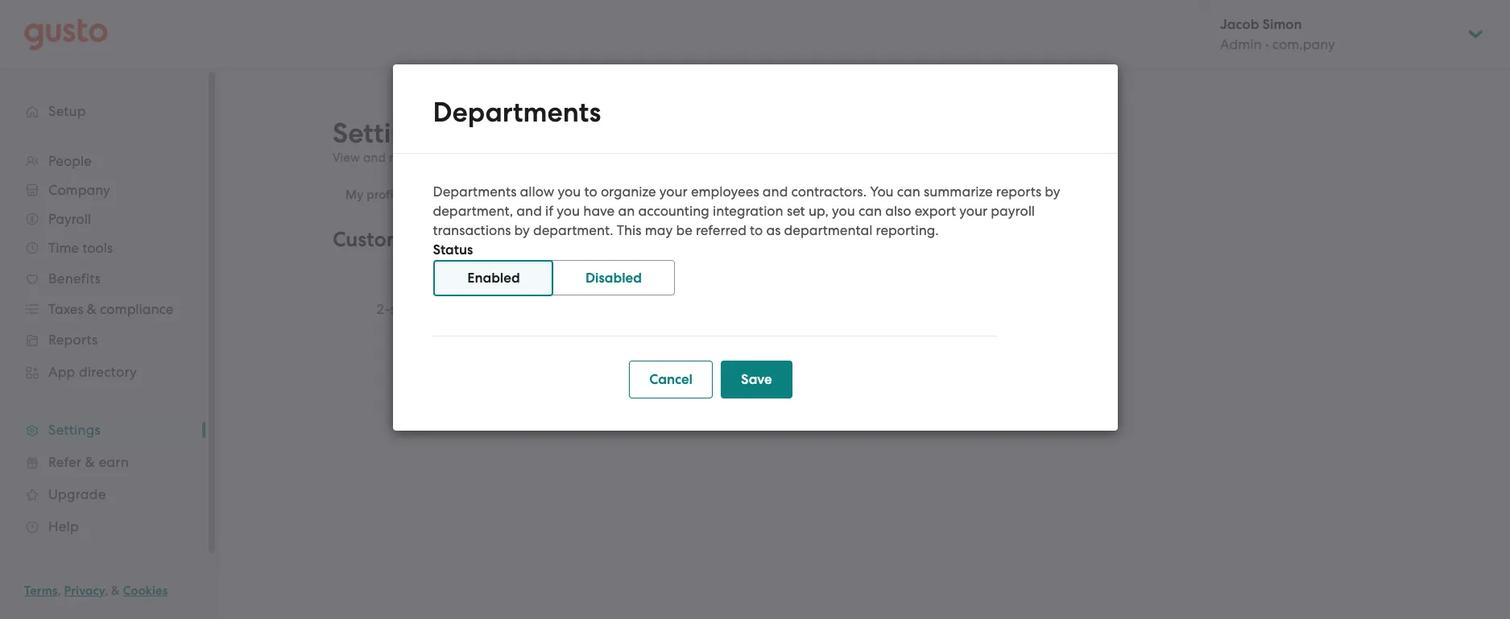 Task type: vqa. For each thing, say whether or not it's contained in the screenshot.
or
no



Task type: describe. For each thing, give the bounding box(es) containing it.
all
[[516, 301, 531, 317]]

employees
[[691, 184, 759, 200]]

settings view and manage settings related to your profile and company.
[[333, 117, 696, 165]]

home image
[[24, 18, 108, 50]]

0 horizontal spatial customization
[[333, 227, 470, 252]]

view
[[333, 151, 360, 165]]

terms link
[[24, 584, 58, 598]]

cookies button
[[123, 582, 168, 601]]

my profile
[[346, 188, 404, 202]]

customization button
[[516, 176, 624, 214]]

2 horizontal spatial your
[[959, 203, 988, 219]]

this
[[617, 222, 641, 238]]

payroll
[[991, 203, 1035, 219]]

plan
[[729, 188, 754, 202]]

may
[[645, 222, 673, 238]]

you right the "if"
[[557, 203, 580, 219]]

also
[[885, 203, 911, 219]]

export
[[915, 203, 956, 219]]

enabled inside the departments document
[[467, 270, 520, 287]]

cancel button
[[629, 361, 713, 399]]

department.
[[533, 222, 613, 238]]

1 horizontal spatial by
[[1045, 184, 1060, 200]]

referred
[[696, 222, 747, 238]]

my
[[346, 188, 364, 202]]

allow
[[520, 184, 554, 200]]

0 horizontal spatial &
[[111, 584, 120, 598]]

2-step verification for all admins
[[376, 301, 531, 337]]

be
[[676, 222, 693, 238]]

2 vertical spatial departments
[[448, 261, 531, 277]]

2 , from the left
[[105, 584, 108, 598]]

settings tabs tab list
[[333, 172, 1396, 217]]

0 vertical spatial departments
[[433, 96, 601, 129]]

permissions
[[637, 188, 703, 202]]

profile inside button
[[367, 188, 404, 202]]

you
[[870, 184, 894, 200]]

verification
[[421, 301, 492, 317]]

and down the "settings"
[[363, 151, 386, 165]]

manage
[[389, 151, 437, 165]]

1 vertical spatial your
[[659, 184, 688, 200]]

save
[[741, 371, 772, 388]]

1 vertical spatial by
[[514, 222, 530, 238]]

departments allow you to organize your employees and contractors. you can summarize reports by department, and if you have an accounting integration set up, you can also export your payroll transactions by department. this may be referred to as departmental reporting.
[[433, 184, 1060, 238]]

notifications button
[[417, 176, 516, 214]]

for
[[495, 301, 513, 317]]

1 horizontal spatial to
[[584, 184, 597, 200]]

an
[[618, 203, 635, 219]]

departmental
[[784, 222, 873, 238]]

and left the "if"
[[517, 203, 542, 219]]

integration
[[713, 203, 783, 219]]

status
[[433, 242, 473, 259]]



Task type: locate. For each thing, give the bounding box(es) containing it.
, left cookies
[[105, 584, 108, 598]]

by right reports
[[1045, 184, 1060, 200]]

cancel
[[649, 371, 693, 388]]

enabled down the department.
[[544, 261, 597, 277]]

have
[[583, 203, 615, 219]]

department,
[[433, 203, 513, 219]]

can down you
[[859, 203, 882, 219]]

departments
[[433, 96, 601, 129], [433, 184, 517, 200], [448, 261, 531, 277]]

departments up related
[[433, 96, 601, 129]]

disabled
[[586, 270, 642, 287]]

1 vertical spatial to
[[584, 184, 597, 200]]

1 vertical spatial departments
[[433, 184, 517, 200]]

to up "have" in the top of the page
[[584, 184, 597, 200]]

to inside settings view and manage settings related to your profile and company.
[[532, 151, 544, 165]]

customization up the "if"
[[529, 188, 611, 202]]

summarize
[[924, 184, 993, 200]]

to
[[532, 151, 544, 165], [584, 184, 597, 200], [750, 222, 763, 238]]

2 horizontal spatial to
[[750, 222, 763, 238]]

1 horizontal spatial can
[[897, 184, 921, 200]]

1 horizontal spatial customization
[[529, 188, 611, 202]]

terms , privacy , & cookies
[[24, 584, 168, 598]]

reports
[[996, 184, 1042, 200]]

0 horizontal spatial to
[[532, 151, 544, 165]]

enabled
[[544, 261, 597, 277], [467, 270, 520, 287]]

profile inside settings view and manage settings related to your profile and company.
[[575, 151, 612, 165]]

can
[[897, 184, 921, 200], [859, 203, 882, 219]]

up,
[[809, 203, 829, 219]]

step
[[390, 301, 417, 317]]

related
[[488, 151, 529, 165]]

reporting.
[[876, 222, 939, 238]]

0 vertical spatial by
[[1045, 184, 1060, 200]]

enabled up for
[[467, 270, 520, 287]]

accounting
[[638, 203, 709, 219]]

transactions
[[433, 222, 511, 238]]

by
[[1045, 184, 1060, 200], [514, 222, 530, 238]]

0 horizontal spatial ,
[[58, 584, 61, 598]]

1 horizontal spatial &
[[757, 188, 766, 202]]

to right related
[[532, 151, 544, 165]]

0 vertical spatial your
[[547, 151, 572, 165]]

your up 'customization' button at the top left of the page
[[547, 151, 572, 165]]

0 vertical spatial to
[[532, 151, 544, 165]]

notifications
[[430, 188, 503, 202]]

admins
[[485, 321, 531, 337]]

1 horizontal spatial your
[[659, 184, 688, 200]]

1 , from the left
[[58, 584, 61, 598]]

1 vertical spatial can
[[859, 203, 882, 219]]

&
[[757, 188, 766, 202], [111, 584, 120, 598]]

you down contractors.
[[832, 203, 855, 219]]

to left as
[[750, 222, 763, 238]]

cookies
[[123, 584, 168, 598]]

settings
[[440, 151, 485, 165]]

departments inside "departments allow you to organize your employees and contractors. you can summarize reports by department, and if you have an accounting integration set up, you can also export your payroll transactions by department. this may be referred to as departmental reporting."
[[433, 184, 517, 200]]

save button
[[721, 361, 792, 399]]

0 horizontal spatial enabled
[[467, 270, 520, 287]]

0 vertical spatial profile
[[575, 151, 612, 165]]

0 horizontal spatial by
[[514, 222, 530, 238]]

and up set
[[763, 184, 788, 200]]

0 horizontal spatial can
[[859, 203, 882, 219]]

1 horizontal spatial enabled
[[544, 261, 597, 277]]

& inside button
[[757, 188, 766, 202]]

2-
[[376, 301, 390, 317]]

as
[[766, 222, 781, 238]]

departments up department,
[[433, 184, 517, 200]]

1 horizontal spatial profile
[[575, 151, 612, 165]]

you
[[558, 184, 581, 200], [557, 203, 580, 219], [832, 203, 855, 219]]

1 vertical spatial &
[[111, 584, 120, 598]]

0 horizontal spatial profile
[[367, 188, 404, 202]]

company.
[[641, 151, 696, 165]]

departments document
[[393, 64, 1118, 431]]

my profile button
[[333, 176, 417, 214]]

you right allow
[[558, 184, 581, 200]]

1 horizontal spatial ,
[[105, 584, 108, 598]]

departments down status
[[448, 261, 531, 277]]

& right the plan
[[757, 188, 766, 202]]

and
[[363, 151, 386, 165], [615, 151, 638, 165], [763, 184, 788, 200], [517, 203, 542, 219]]

terms
[[24, 584, 58, 598]]

customization
[[529, 188, 611, 202], [333, 227, 470, 252]]

1 vertical spatial profile
[[367, 188, 404, 202]]

2 vertical spatial your
[[959, 203, 988, 219]]

by down allow
[[514, 222, 530, 238]]

plan & billing
[[729, 188, 804, 202]]

customization inside button
[[529, 188, 611, 202]]

, left privacy link
[[58, 584, 61, 598]]

customization down the my profile
[[333, 227, 470, 252]]

set
[[787, 203, 805, 219]]

settings
[[333, 117, 436, 150]]

account menu element
[[1199, 0, 1486, 68]]

can up also
[[897, 184, 921, 200]]

permissions button
[[624, 176, 716, 214]]

profile right my
[[367, 188, 404, 202]]

organize
[[601, 184, 656, 200]]

profile up 'customization' button at the top left of the page
[[575, 151, 612, 165]]

privacy link
[[64, 584, 105, 598]]

contractors.
[[791, 184, 867, 200]]

,
[[58, 584, 61, 598], [105, 584, 108, 598]]

0 vertical spatial &
[[757, 188, 766, 202]]

& left cookies button
[[111, 584, 120, 598]]

billing
[[769, 188, 804, 202]]

plan & billing button
[[716, 176, 817, 214]]

if
[[545, 203, 553, 219]]

2 vertical spatial to
[[750, 222, 763, 238]]

0 horizontal spatial your
[[547, 151, 572, 165]]

your down summarize
[[959, 203, 988, 219]]

privacy
[[64, 584, 105, 598]]

0 vertical spatial can
[[897, 184, 921, 200]]

0 vertical spatial customization
[[529, 188, 611, 202]]

profile
[[575, 151, 612, 165], [367, 188, 404, 202]]

1 vertical spatial customization
[[333, 227, 470, 252]]

your
[[547, 151, 572, 165], [659, 184, 688, 200], [959, 203, 988, 219]]

your up the accounting
[[659, 184, 688, 200]]

and up organize
[[615, 151, 638, 165]]

your inside settings view and manage settings related to your profile and company.
[[547, 151, 572, 165]]



